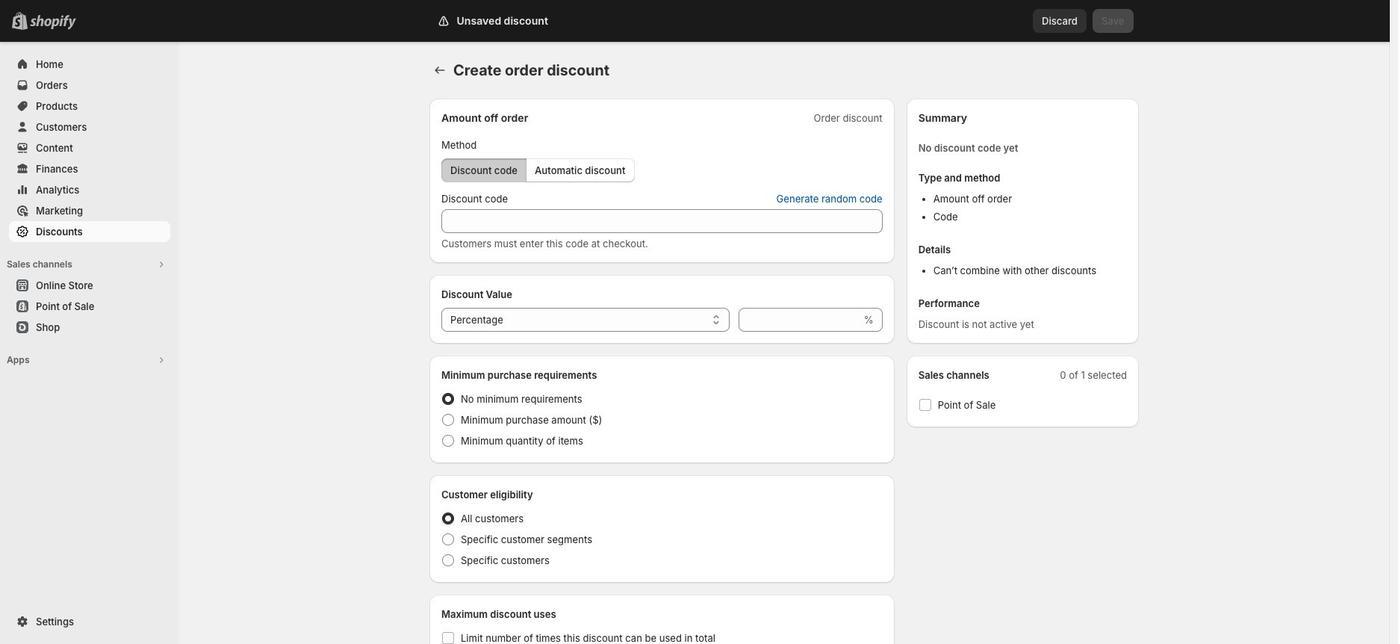 Task type: vqa. For each thing, say whether or not it's contained in the screenshot.
order
no



Task type: locate. For each thing, give the bounding box(es) containing it.
shopify image
[[30, 15, 76, 30]]

None text field
[[442, 209, 883, 233], [739, 308, 861, 332], [442, 209, 883, 233], [739, 308, 861, 332]]



